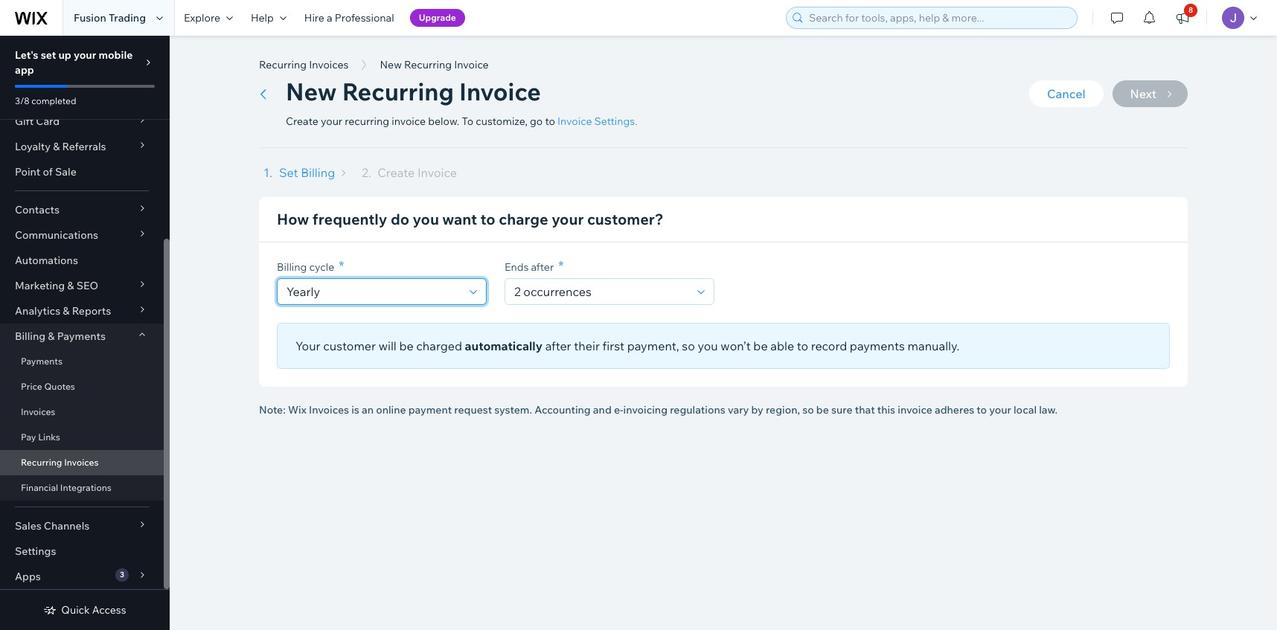 Task type: vqa. For each thing, say whether or not it's contained in the screenshot.
SOCIAL STREAM DISPLAY SOCIAL MEDIA POSTS - INSTA, FB & MORE.
no



Task type: locate. For each thing, give the bounding box(es) containing it.
0 vertical spatial new recurring invoice
[[380, 58, 489, 71]]

1 vertical spatial billing
[[277, 261, 307, 274]]

new recurring invoice down new recurring invoice button
[[286, 77, 541, 106]]

recurring
[[345, 115, 389, 128]]

0 vertical spatial new
[[380, 58, 402, 71]]

by
[[752, 404, 764, 417]]

mobile
[[99, 48, 133, 62]]

be
[[399, 339, 414, 354], [754, 339, 768, 354], [817, 404, 829, 417]]

how frequently do you want to charge your customer?
[[277, 210, 664, 229]]

an
[[362, 404, 374, 417]]

ends
[[505, 261, 529, 274]]

customize,
[[476, 115, 528, 128]]

recurring invoices
[[259, 58, 349, 71], [21, 457, 99, 468]]

& down analytics & reports
[[48, 330, 55, 343]]

billing inside dropdown button
[[15, 330, 46, 343]]

1 horizontal spatial *
[[559, 258, 564, 275]]

create up 1. set billing
[[286, 115, 319, 128]]

after right the ends
[[531, 261, 554, 274]]

1 vertical spatial invoice
[[898, 404, 933, 417]]

that
[[855, 404, 875, 417]]

accounting
[[535, 404, 591, 417]]

set
[[279, 165, 298, 180]]

invoices left is
[[309, 404, 349, 417]]

you right do
[[413, 210, 439, 229]]

law.
[[1040, 404, 1058, 417]]

so right region,
[[803, 404, 814, 417]]

let's set up your mobile app
[[15, 48, 133, 77]]

create right 2.
[[378, 165, 415, 180]]

after
[[531, 261, 554, 274], [546, 339, 572, 354]]

recurring invoices down the hire
[[259, 58, 349, 71]]

recurring down pay links
[[21, 457, 62, 468]]

recurring down upgrade 'button'
[[404, 58, 452, 71]]

1 * from the left
[[339, 258, 344, 275]]

payment
[[409, 404, 452, 417]]

& left reports
[[63, 305, 70, 318]]

invoice left below.
[[392, 115, 426, 128]]

* right the ends
[[559, 258, 564, 275]]

customer
[[323, 339, 376, 354]]

recurring inside recurring invoices link
[[21, 457, 62, 468]]

1 horizontal spatial you
[[698, 339, 718, 354]]

new inside button
[[380, 58, 402, 71]]

recurring inside new recurring invoice button
[[404, 58, 452, 71]]

1 vertical spatial after
[[546, 339, 572, 354]]

vary
[[728, 404, 749, 417]]

marketing
[[15, 279, 65, 293]]

1 horizontal spatial recurring invoices
[[259, 58, 349, 71]]

channels
[[44, 520, 90, 533]]

& for analytics
[[63, 305, 70, 318]]

will
[[379, 339, 397, 354]]

0 vertical spatial so
[[682, 339, 695, 354]]

invoice up to
[[454, 58, 489, 71]]

billing inside billing cycle *
[[277, 261, 307, 274]]

financial integrations
[[21, 483, 112, 494]]

1 horizontal spatial invoice
[[898, 404, 933, 417]]

sale
[[55, 165, 77, 179]]

your right up in the top left of the page
[[74, 48, 96, 62]]

a
[[327, 11, 333, 25]]

new down the "professional"
[[380, 58, 402, 71]]

0 horizontal spatial *
[[339, 258, 344, 275]]

payments
[[57, 330, 106, 343], [21, 356, 63, 367]]

to right adheres
[[977, 404, 987, 417]]

new recurring invoice down upgrade 'button'
[[380, 58, 489, 71]]

1 horizontal spatial new
[[380, 58, 402, 71]]

billing right set
[[301, 165, 335, 180]]

& for billing
[[48, 330, 55, 343]]

billing down "analytics"
[[15, 330, 46, 343]]

sales channels button
[[0, 514, 164, 539]]

charge
[[499, 210, 549, 229]]

quick access
[[61, 604, 126, 617]]

payments down analytics & reports dropdown button
[[57, 330, 106, 343]]

this
[[878, 404, 896, 417]]

0 horizontal spatial so
[[682, 339, 695, 354]]

e-
[[614, 404, 624, 417]]

professional
[[335, 11, 394, 25]]

* for ends after *
[[559, 258, 564, 275]]

charged
[[416, 339, 462, 354]]

sure
[[832, 404, 853, 417]]

0 vertical spatial you
[[413, 210, 439, 229]]

billing & payments button
[[0, 324, 164, 349]]

1 horizontal spatial so
[[803, 404, 814, 417]]

0 vertical spatial payments
[[57, 330, 106, 343]]

invoices down a
[[309, 58, 349, 71]]

sales
[[15, 520, 41, 533]]

record
[[811, 339, 848, 354]]

billing left 'cycle'
[[277, 261, 307, 274]]

local
[[1014, 404, 1037, 417]]

you
[[413, 210, 439, 229], [698, 339, 718, 354]]

1 vertical spatial create
[[378, 165, 415, 180]]

automations
[[15, 254, 78, 267]]

1 horizontal spatial create
[[378, 165, 415, 180]]

so
[[682, 339, 695, 354], [803, 404, 814, 417]]

invoice
[[454, 58, 489, 71], [459, 77, 541, 106], [558, 115, 592, 128], [418, 165, 457, 180]]

trading
[[109, 11, 146, 25]]

automations link
[[0, 248, 164, 273]]

payments
[[850, 339, 905, 354]]

invoice right this
[[898, 404, 933, 417]]

recurring invoices inside button
[[259, 58, 349, 71]]

1 vertical spatial recurring invoices
[[21, 457, 99, 468]]

after inside the ends after *
[[531, 261, 554, 274]]

recurring invoices for recurring invoices button
[[259, 58, 349, 71]]

you left won't
[[698, 339, 718, 354]]

0 horizontal spatial recurring invoices
[[21, 457, 99, 468]]

to right want
[[481, 210, 496, 229]]

region,
[[766, 404, 801, 417]]

create
[[286, 115, 319, 128], [378, 165, 415, 180]]

0 horizontal spatial new
[[286, 77, 337, 106]]

to right able
[[797, 339, 809, 354]]

1. set billing
[[264, 165, 335, 180]]

2. create invoice
[[362, 165, 457, 180]]

*
[[339, 258, 344, 275], [559, 258, 564, 275]]

pay
[[21, 432, 36, 443]]

new recurring invoice
[[380, 58, 489, 71], [286, 77, 541, 106]]

your
[[74, 48, 96, 62], [321, 115, 343, 128], [552, 210, 584, 229], [990, 404, 1012, 417]]

quick
[[61, 604, 90, 617]]

invoices inside button
[[309, 58, 349, 71]]

1 vertical spatial so
[[803, 404, 814, 417]]

new down recurring invoices button
[[286, 77, 337, 106]]

reports
[[72, 305, 111, 318]]

0 horizontal spatial you
[[413, 210, 439, 229]]

invoice up customize, on the left top
[[459, 77, 541, 106]]

do
[[391, 210, 410, 229]]

be left sure
[[817, 404, 829, 417]]

& for marketing
[[67, 279, 74, 293]]

billing
[[301, 165, 335, 180], [277, 261, 307, 274], [15, 330, 46, 343]]

recurring invoices inside sidebar element
[[21, 457, 99, 468]]

2 vertical spatial billing
[[15, 330, 46, 343]]

contacts button
[[0, 197, 164, 223]]

0 horizontal spatial create
[[286, 115, 319, 128]]

recurring invoices up financial integrations
[[21, 457, 99, 468]]

financial integrations link
[[0, 476, 164, 501]]

be right 'will'
[[399, 339, 414, 354]]

invoices link
[[0, 400, 164, 425]]

their
[[574, 339, 600, 354]]

3/8
[[15, 95, 29, 106]]

loyalty & referrals
[[15, 140, 106, 153]]

to
[[462, 115, 474, 128]]

2 * from the left
[[559, 258, 564, 275]]

0 vertical spatial invoice
[[392, 115, 426, 128]]

so right "payment,"
[[682, 339, 695, 354]]

1 vertical spatial new recurring invoice
[[286, 77, 541, 106]]

& right loyalty
[[53, 140, 60, 153]]

be left able
[[754, 339, 768, 354]]

after left 'their'
[[546, 339, 572, 354]]

links
[[38, 432, 60, 443]]

payments up price quotes
[[21, 356, 63, 367]]

0 vertical spatial recurring invoices
[[259, 58, 349, 71]]

payment,
[[627, 339, 680, 354]]

marketing & seo
[[15, 279, 98, 293]]

your inside let's set up your mobile app
[[74, 48, 96, 62]]

sidebar element
[[0, 0, 170, 631]]

price quotes
[[21, 381, 75, 392]]

0 vertical spatial after
[[531, 261, 554, 274]]

recurring down help button
[[259, 58, 307, 71]]

invoice inside button
[[454, 58, 489, 71]]

your left local
[[990, 404, 1012, 417]]

manually.
[[908, 339, 960, 354]]

0 vertical spatial create
[[286, 115, 319, 128]]

point of sale
[[15, 165, 77, 179]]

& left seo
[[67, 279, 74, 293]]

let's
[[15, 48, 38, 62]]

* right 'cycle'
[[339, 258, 344, 275]]

financial
[[21, 483, 58, 494]]

quotes
[[44, 381, 75, 392]]

Ends after field
[[510, 279, 693, 305]]



Task type: describe. For each thing, give the bounding box(es) containing it.
invoice up want
[[418, 165, 457, 180]]

0 horizontal spatial invoice
[[392, 115, 426, 128]]

marketing & seo button
[[0, 273, 164, 299]]

1 horizontal spatial be
[[754, 339, 768, 354]]

2.
[[362, 165, 371, 180]]

gift card button
[[0, 109, 164, 134]]

0 horizontal spatial be
[[399, 339, 414, 354]]

1 vertical spatial new
[[286, 77, 337, 106]]

wix
[[288, 404, 307, 417]]

invoicing
[[624, 404, 668, 417]]

settings
[[15, 545, 56, 558]]

invoices up pay links
[[21, 407, 55, 418]]

invoice settings. link
[[558, 115, 638, 128]]

recurring invoices button
[[252, 54, 356, 76]]

settings.
[[595, 115, 638, 128]]

automatically
[[465, 339, 543, 354]]

billing & payments
[[15, 330, 106, 343]]

communications
[[15, 229, 98, 242]]

request
[[454, 404, 492, 417]]

Billing cycle field
[[282, 279, 465, 305]]

apps
[[15, 570, 41, 584]]

customer?
[[587, 210, 664, 229]]

recurring invoices for recurring invoices link
[[21, 457, 99, 468]]

to right go in the left of the page
[[545, 115, 555, 128]]

upgrade
[[419, 12, 456, 23]]

1 vertical spatial you
[[698, 339, 718, 354]]

new recurring invoice inside button
[[380, 58, 489, 71]]

billing for payments
[[15, 330, 46, 343]]

system.
[[495, 404, 532, 417]]

invoices down pay links link
[[64, 457, 99, 468]]

new recurring invoice button
[[373, 54, 496, 76]]

8
[[1189, 5, 1194, 15]]

completed
[[31, 95, 76, 106]]

quick access button
[[43, 604, 126, 617]]

your right charge
[[552, 210, 584, 229]]

payments inside dropdown button
[[57, 330, 106, 343]]

pay links link
[[0, 425, 164, 451]]

online
[[376, 404, 406, 417]]

your
[[296, 339, 321, 354]]

hire a professional link
[[296, 0, 403, 36]]

hire a professional
[[304, 11, 394, 25]]

billing for *
[[277, 261, 307, 274]]

seo
[[76, 279, 98, 293]]

invoice right go in the left of the page
[[558, 115, 592, 128]]

won't
[[721, 339, 751, 354]]

able
[[771, 339, 795, 354]]

regulations
[[670, 404, 726, 417]]

set
[[41, 48, 56, 62]]

sales channels
[[15, 520, 90, 533]]

point of sale link
[[0, 159, 164, 185]]

price quotes link
[[0, 375, 164, 400]]

explore
[[184, 11, 220, 25]]

cycle
[[309, 261, 335, 274]]

2 horizontal spatial be
[[817, 404, 829, 417]]

gift card
[[15, 115, 60, 128]]

recurring inside recurring invoices button
[[259, 58, 307, 71]]

below.
[[428, 115, 460, 128]]

cancel
[[1048, 86, 1086, 101]]

recurring up recurring
[[342, 77, 454, 106]]

is
[[352, 404, 360, 417]]

loyalty & referrals button
[[0, 134, 164, 159]]

how
[[277, 210, 309, 229]]

upgrade button
[[410, 9, 465, 27]]

0 vertical spatial billing
[[301, 165, 335, 180]]

your left recurring
[[321, 115, 343, 128]]

frequently
[[313, 210, 388, 229]]

your customer will be charged automatically after their first payment, so you won't be able to record payments manually.
[[296, 339, 960, 354]]

referrals
[[62, 140, 106, 153]]

and
[[593, 404, 612, 417]]

app
[[15, 63, 34, 77]]

go
[[530, 115, 543, 128]]

fusion
[[74, 11, 106, 25]]

recurring invoices link
[[0, 451, 164, 476]]

note:
[[259, 404, 286, 417]]

pay links
[[21, 432, 60, 443]]

Search for tools, apps, help & more... field
[[805, 7, 1073, 28]]

cancel button
[[1030, 80, 1104, 107]]

billing cycle *
[[277, 258, 344, 275]]

analytics & reports button
[[0, 299, 164, 324]]

first
[[603, 339, 625, 354]]

& for loyalty
[[53, 140, 60, 153]]

fusion trading
[[74, 11, 146, 25]]

analytics & reports
[[15, 305, 111, 318]]

create your recurring invoice below. to customize, go to invoice settings.
[[286, 115, 638, 128]]

3
[[120, 570, 124, 580]]

contacts
[[15, 203, 60, 217]]

hire
[[304, 11, 325, 25]]

payments link
[[0, 349, 164, 375]]

point
[[15, 165, 40, 179]]

access
[[92, 604, 126, 617]]

integrations
[[60, 483, 112, 494]]

1 vertical spatial payments
[[21, 356, 63, 367]]

gift
[[15, 115, 34, 128]]

* for billing cycle *
[[339, 258, 344, 275]]



